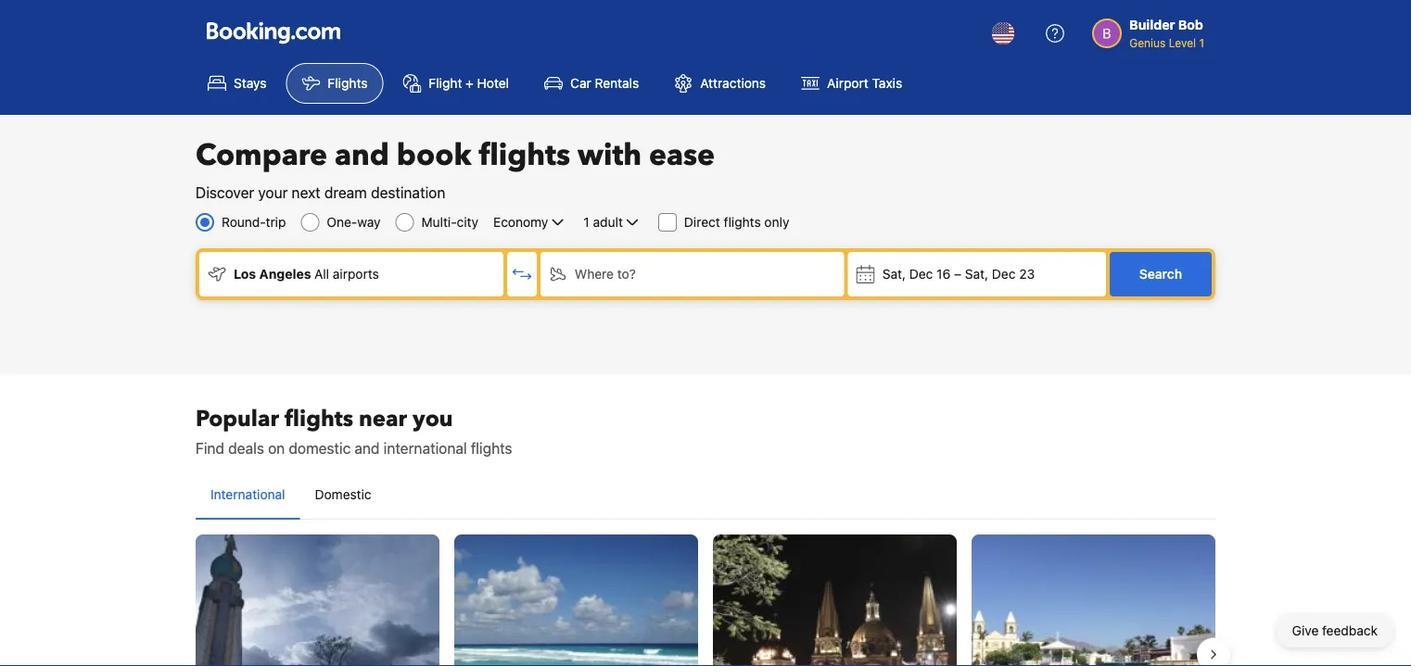 Task type: locate. For each thing, give the bounding box(es) containing it.
1 right 'level'
[[1200, 36, 1205, 49]]

flights
[[328, 76, 368, 91]]

region
[[181, 528, 1231, 667]]

1 adult
[[584, 215, 623, 230]]

0 horizontal spatial sat,
[[883, 267, 906, 282]]

flight
[[429, 76, 462, 91]]

1 horizontal spatial 1
[[1200, 36, 1205, 49]]

2 dec from the left
[[992, 267, 1016, 282]]

booking.com logo image
[[207, 22, 340, 44], [207, 22, 340, 44]]

1 inside popup button
[[584, 215, 590, 230]]

adult
[[593, 215, 623, 230]]

1 horizontal spatial dec
[[992, 267, 1016, 282]]

where to?
[[575, 267, 636, 282]]

one-
[[327, 215, 357, 230]]

car
[[571, 76, 592, 91]]

ease
[[649, 135, 715, 176]]

0 horizontal spatial dec
[[910, 267, 934, 282]]

your
[[258, 184, 288, 202]]

with
[[578, 135, 642, 176]]

attractions link
[[659, 63, 782, 104]]

tab list
[[196, 471, 1216, 521]]

1 dec from the left
[[910, 267, 934, 282]]

los angeles to san salvador image
[[196, 535, 440, 667]]

and
[[335, 135, 389, 176], [355, 440, 380, 458]]

1 vertical spatial and
[[355, 440, 380, 458]]

level
[[1169, 36, 1197, 49]]

los angeles to san josé del cabo image
[[972, 535, 1216, 667]]

car rentals link
[[529, 63, 655, 104]]

and down near
[[355, 440, 380, 458]]

0 vertical spatial and
[[335, 135, 389, 176]]

flight + hotel link
[[387, 63, 525, 104]]

and inside popular flights near you find deals on domestic and international flights
[[355, 440, 380, 458]]

and up dream
[[335, 135, 389, 176]]

multi-city
[[422, 215, 479, 230]]

0 horizontal spatial 1
[[584, 215, 590, 230]]

flights
[[479, 135, 571, 176], [724, 215, 761, 230], [285, 404, 353, 435], [471, 440, 513, 458]]

only
[[765, 215, 790, 230]]

1 vertical spatial 1
[[584, 215, 590, 230]]

–
[[955, 267, 962, 282]]

sat,
[[883, 267, 906, 282], [965, 267, 989, 282]]

dream
[[325, 184, 367, 202]]

international button
[[196, 471, 300, 519]]

builder bob genius level 1
[[1130, 17, 1205, 49]]

airport
[[828, 76, 869, 91]]

and inside compare and book flights with ease discover your next dream destination
[[335, 135, 389, 176]]

flights link
[[286, 63, 384, 104]]

sat, dec 16 – sat, dec 23 button
[[849, 252, 1107, 297]]

to?
[[618, 267, 636, 282]]

0 vertical spatial 1
[[1200, 36, 1205, 49]]

1 left 'adult'
[[584, 215, 590, 230]]

compare
[[196, 135, 327, 176]]

dec
[[910, 267, 934, 282], [992, 267, 1016, 282]]

city
[[457, 215, 479, 230]]

+
[[466, 76, 474, 91]]

1
[[1200, 36, 1205, 49], [584, 215, 590, 230]]

domestic button
[[300, 471, 386, 519]]

sat, left the 16
[[883, 267, 906, 282]]

way
[[357, 215, 381, 230]]

dec left the 16
[[910, 267, 934, 282]]

on
[[268, 440, 285, 458]]

popular
[[196, 404, 279, 435]]

sat, right –
[[965, 267, 989, 282]]

1 horizontal spatial sat,
[[965, 267, 989, 282]]

direct
[[684, 215, 721, 230]]

rentals
[[595, 76, 639, 91]]

flights left only
[[724, 215, 761, 230]]

dec left 23
[[992, 267, 1016, 282]]

23
[[1020, 267, 1035, 282]]

flights up the economy
[[479, 135, 571, 176]]

flights inside compare and book flights with ease discover your next dream destination
[[479, 135, 571, 176]]

near
[[359, 404, 407, 435]]



Task type: vqa. For each thing, say whether or not it's contained in the screenshot.
23
yes



Task type: describe. For each thing, give the bounding box(es) containing it.
find
[[196, 440, 225, 458]]

trip
[[266, 215, 286, 230]]

stays link
[[192, 63, 282, 104]]

economy
[[494, 215, 549, 230]]

round-
[[222, 215, 266, 230]]

airport taxis
[[828, 76, 903, 91]]

destination
[[371, 184, 446, 202]]

attractions
[[701, 76, 766, 91]]

flights right international
[[471, 440, 513, 458]]

search button
[[1110, 252, 1212, 297]]

2 sat, from the left
[[965, 267, 989, 282]]

1 adult button
[[582, 211, 644, 234]]

flights up domestic
[[285, 404, 353, 435]]

book
[[397, 135, 472, 176]]

popular flights near you find deals on domestic and international flights
[[196, 404, 513, 458]]

one-way
[[327, 215, 381, 230]]

international
[[211, 487, 285, 503]]

feedback
[[1323, 624, 1378, 639]]

discover
[[196, 184, 254, 202]]

builder
[[1130, 17, 1176, 32]]

you
[[413, 404, 453, 435]]

give feedback button
[[1278, 615, 1393, 648]]

los angeles to guadalajara image
[[713, 535, 957, 667]]

all
[[314, 267, 329, 282]]

angeles
[[259, 267, 311, 282]]

domestic
[[289, 440, 351, 458]]

genius
[[1130, 36, 1166, 49]]

give
[[1293, 624, 1319, 639]]

los angeles all airports
[[234, 267, 379, 282]]

deals
[[228, 440, 264, 458]]

where to? button
[[541, 252, 845, 297]]

round-trip
[[222, 215, 286, 230]]

16
[[937, 267, 951, 282]]

next
[[292, 184, 321, 202]]

compare and book flights with ease discover your next dream destination
[[196, 135, 715, 202]]

1 inside builder bob genius level 1
[[1200, 36, 1205, 49]]

los
[[234, 267, 256, 282]]

stays
[[234, 76, 267, 91]]

multi-
[[422, 215, 457, 230]]

taxis
[[873, 76, 903, 91]]

1 sat, from the left
[[883, 267, 906, 282]]

airports
[[333, 267, 379, 282]]

bob
[[1179, 17, 1204, 32]]

give feedback
[[1293, 624, 1378, 639]]

direct flights only
[[684, 215, 790, 230]]

airport taxis link
[[786, 63, 918, 104]]

hotel
[[477, 76, 509, 91]]

sat, dec 16 – sat, dec 23
[[883, 267, 1035, 282]]

car rentals
[[571, 76, 639, 91]]

international
[[384, 440, 467, 458]]

tab list containing international
[[196, 471, 1216, 521]]

domestic
[[315, 487, 372, 503]]

search
[[1140, 267, 1183, 282]]

flight + hotel
[[429, 76, 509, 91]]

los angeles to cancún image
[[455, 535, 699, 667]]

where
[[575, 267, 614, 282]]



